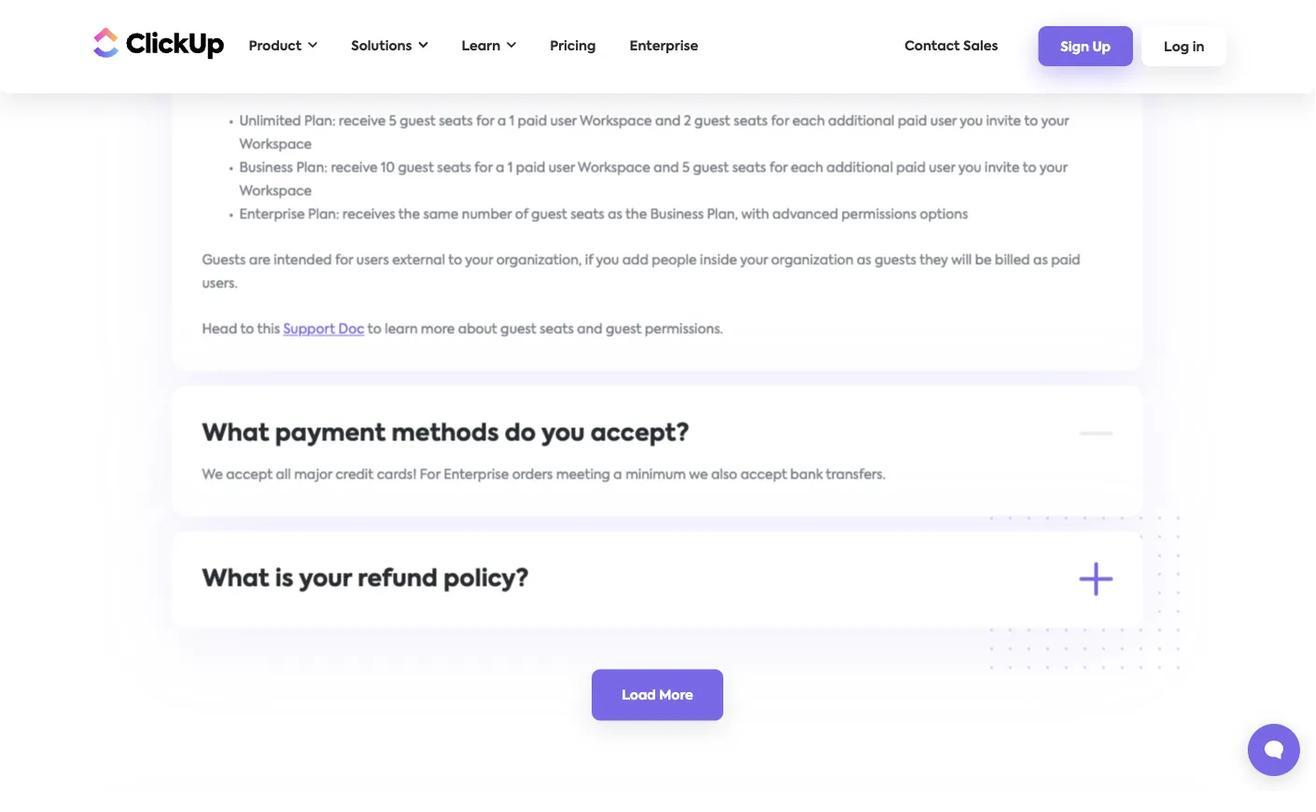 Task type: locate. For each thing, give the bounding box(es) containing it.
the left same
[[398, 208, 420, 221]]

the right on
[[832, 22, 853, 35]]

0 vertical spatial of
[[565, 22, 579, 35]]

1 horizontal spatial are
[[548, 69, 570, 82]]

1 horizontal spatial accept
[[741, 469, 787, 482]]

and inside business plan: receive 10 guest seats for a 1 paid user workspace and 5 guest seats for each additional paid user you invite to your workspace
[[654, 162, 679, 175]]

orders
[[512, 469, 553, 482]]

full up sign
[[1054, 22, 1073, 35]]

sign up button
[[1038, 26, 1133, 66]]

each inside business plan: receive 10 guest seats for a 1 paid user workspace and 5 guest seats for each additional paid user you invite to your workspace
[[791, 162, 823, 175]]

1 horizontal spatial forever
[[888, 22, 936, 35]]

user up 'enterprise plan: receives the same number of guest seats as the business plan, with advanced permissions options'
[[549, 162, 575, 175]]

plan: for enterprise
[[308, 208, 339, 221]]

the inside free forever workspaces can have an unlimited number of members and guests at no charge. on the free forever plan, guests have full create and edit permissions, which cannot be modified. workspaces on a paid plan start with a limited number of external guest seats and unlimited read-only guests. the paid plan guest seats are as follows:
[[832, 22, 853, 35]]

workspaces down members
[[562, 46, 641, 59]]

guests left they
[[875, 254, 917, 267]]

in
[[1193, 41, 1205, 54]]

0 vertical spatial what
[[202, 422, 269, 446]]

1 vertical spatial plan
[[440, 69, 468, 82]]

happy
[[222, 638, 263, 651]]

1 vertical spatial workspaces
[[562, 46, 641, 59]]

5 down the
[[389, 115, 396, 128]]

additional down "limited"
[[828, 115, 895, 128]]

of up pricing
[[565, 22, 579, 35]]

are inside free forever workspaces can have an unlimited number of members and guests at no charge. on the free forever plan, guests have full create and edit permissions, which cannot be modified. workspaces on a paid plan start with a limited number of external guest seats and unlimited read-only guests. the paid plan guest seats are as follows:
[[548, 69, 570, 82]]

plan: down unlimited
[[296, 162, 328, 175]]

unlimited down create
[[202, 69, 262, 82]]

guest down the
[[400, 115, 436, 128]]

we'll
[[1070, 614, 1099, 627]]

1 horizontal spatial be
[[478, 46, 495, 59]]

permissions
[[841, 208, 917, 221]]

2 horizontal spatial guests
[[974, 22, 1016, 35]]

2 horizontal spatial with
[[774, 46, 802, 59]]

additional inside "unlimited plan: receive 5 guest seats for a 1 paid user workspace and 2 guest seats for each additional paid user you invite to your workspace"
[[828, 115, 895, 128]]

0 vertical spatial 1
[[509, 115, 514, 128]]

receive inside "unlimited plan: receive 5 guest seats for a 1 paid user workspace and 2 guest seats for each additional paid user you invite to your workspace"
[[339, 115, 386, 128]]

read-
[[266, 69, 303, 82]]

additional inside business plan: receive 10 guest seats for a 1 paid user workspace and 5 guest seats for each additional paid user you invite to your workspace
[[827, 162, 893, 175]]

0 horizontal spatial plan
[[440, 69, 468, 82]]

invite down sales
[[986, 115, 1021, 128]]

enterprise down members
[[630, 40, 698, 53]]

1 vertical spatial with
[[741, 208, 769, 221]]

credit
[[336, 469, 374, 482]]

intended
[[274, 254, 332, 267]]

a inside "unlimited plan: receive 5 guest seats for a 1 paid user workspace and 2 guest seats for each additional paid user you invite to your workspace"
[[498, 115, 506, 128]]

0 vertical spatial external
[[935, 46, 988, 59]]

load more
[[622, 690, 693, 703]]

1 vertical spatial 5
[[682, 162, 690, 175]]

more
[[421, 323, 455, 336]]

1 vertical spatial unlimited
[[202, 69, 262, 82]]

we
[[202, 469, 223, 482], [202, 614, 223, 627]]

2 horizontal spatial be
[[975, 254, 992, 267]]

1 what from the top
[[202, 422, 269, 446]]

0 horizontal spatial 5
[[389, 115, 396, 128]]

1 vertical spatial external
[[392, 254, 445, 267]]

forever up contact
[[888, 22, 936, 35]]

1 we from the top
[[202, 469, 223, 482]]

2 horizontal spatial of
[[918, 46, 931, 59]]

0 vertical spatial be
[[478, 46, 495, 59]]

2 forever from the left
[[888, 22, 936, 35]]

you right issue
[[317, 638, 340, 651]]

number up modified. on the left of page
[[512, 22, 562, 35]]

guest down the learn popup button
[[472, 69, 508, 82]]

paid right billed
[[1051, 254, 1081, 267]]

each up advanced
[[791, 162, 823, 175]]

2 vertical spatial enterprise
[[444, 469, 509, 482]]

what payment methods do you accept?
[[202, 422, 689, 446]]

1 vertical spatial we
[[202, 614, 223, 627]]

plan: down only
[[304, 115, 336, 128]]

100%
[[273, 614, 307, 627]]

paid up permissions
[[896, 162, 926, 175]]

business
[[239, 162, 293, 175], [650, 208, 704, 221]]

0 horizontal spatial full
[[356, 638, 375, 651]]

enterprise inside enterprise 'link'
[[630, 40, 698, 53]]

free up create
[[202, 22, 230, 35]]

meeting
[[556, 469, 610, 482]]

0 vertical spatial unlimited
[[449, 22, 509, 35]]

0 horizontal spatial enterprise
[[239, 208, 305, 221]]

of left sales
[[918, 46, 931, 59]]

plan,
[[939, 22, 971, 35]]

on
[[809, 22, 829, 35]]

accept left all in the bottom of the page
[[226, 469, 273, 482]]

the
[[832, 22, 853, 35], [398, 208, 420, 221], [625, 208, 647, 221]]

paid down contact
[[898, 115, 927, 128]]

plan down the cannot
[[440, 69, 468, 82]]

1 horizontal spatial guests
[[875, 254, 917, 267]]

satisfaction
[[311, 614, 387, 627]]

are down pricing link
[[548, 69, 570, 82]]

minimum
[[626, 469, 686, 482]]

receive down guests.
[[339, 115, 386, 128]]

1 vertical spatial 1
[[508, 162, 513, 175]]

accept?
[[591, 422, 689, 446]]

you inside "unlimited plan: receive 5 guest seats for a 1 paid user workspace and 2 guest seats for each additional paid user you invite to your workspace"
[[960, 115, 983, 128]]

2 what from the top
[[202, 568, 269, 591]]

invite inside "unlimited plan: receive 5 guest seats for a 1 paid user workspace and 2 guest seats for each additional paid user you invite to your workspace"
[[986, 115, 1021, 128]]

product button
[[239, 27, 327, 65]]

number right "limited"
[[865, 46, 915, 59]]

receive left 10 at top
[[331, 162, 378, 175]]

seats up "if"
[[570, 208, 605, 221]]

are
[[548, 69, 570, 82], [249, 254, 271, 267]]

paid inside guests are intended for users external to your organization, if you add people inside your organization as guests they will be billed as paid users.
[[1051, 254, 1081, 267]]

0 horizontal spatial forever
[[233, 22, 281, 35]]

methods
[[392, 422, 499, 446]]

any
[[497, 614, 521, 627]]

as down pricing link
[[573, 69, 587, 82]]

organization
[[771, 254, 854, 267]]

unlimited up learn
[[449, 22, 509, 35]]

2 vertical spatial of
[[515, 208, 528, 221]]

with down charge.
[[774, 46, 802, 59]]

2 horizontal spatial enterprise
[[630, 40, 698, 53]]

can
[[366, 22, 390, 35]]

let
[[872, 614, 889, 627]]

1 horizontal spatial plan
[[708, 46, 737, 59]]

1 vertical spatial each
[[791, 162, 823, 175]]

guests up sales
[[974, 22, 1016, 35]]

1 vertical spatial invite
[[985, 162, 1020, 175]]

have inside we have a 100% satisfaction guarantee. if for any reason, you're not satisfied with your purchase, simply let us know within 30 days and we'll be happy to issue you a full refund.
[[226, 614, 258, 627]]

0 horizontal spatial with
[[700, 614, 727, 627]]

you down sales
[[960, 115, 983, 128]]

1 vertical spatial of
[[918, 46, 931, 59]]

1 horizontal spatial unlimited
[[449, 22, 509, 35]]

external down plan,
[[935, 46, 988, 59]]

accept right also
[[741, 469, 787, 482]]

unlimited plan: receive 5 guest seats for a 1 paid user workspace and 2 guest seats for each additional paid user you invite to your workspace
[[239, 115, 1069, 151]]

0 vertical spatial enterprise
[[630, 40, 698, 53]]

options
[[920, 208, 968, 221]]

1 horizontal spatial enterprise
[[444, 469, 509, 482]]

5
[[389, 115, 396, 128], [682, 162, 690, 175]]

0 vertical spatial receive
[[339, 115, 386, 128]]

free up "limited"
[[856, 22, 884, 35]]

also
[[711, 469, 737, 482]]

your
[[1041, 115, 1069, 128], [1040, 162, 1068, 175], [465, 254, 493, 267], [740, 254, 768, 267], [299, 568, 352, 591], [730, 614, 758, 627]]

1 inside "unlimited plan: receive 5 guest seats for a 1 paid user workspace and 2 guest seats for each additional paid user you invite to your workspace"
[[509, 115, 514, 128]]

be right will
[[975, 254, 992, 267]]

0 horizontal spatial are
[[249, 254, 271, 267]]

0 vertical spatial with
[[774, 46, 802, 59]]

2 vertical spatial with
[[700, 614, 727, 627]]

full down satisfaction
[[356, 638, 375, 651]]

1 vertical spatial business
[[650, 208, 704, 221]]

30
[[989, 614, 1005, 627]]

be left happy
[[202, 638, 219, 651]]

to inside guests are intended for users external to your organization, if you add people inside your organization as guests they will be billed as paid users.
[[448, 254, 462, 267]]

log in
[[1164, 41, 1205, 54]]

full inside we have a 100% satisfaction guarantee. if for any reason, you're not satisfied with your purchase, simply let us know within 30 days and we'll be happy to issue you a full refund.
[[356, 638, 375, 651]]

guest down guests are intended for users external to your organization, if you add people inside your organization as guests they will be billed as paid users.
[[606, 323, 642, 336]]

clickup image
[[88, 25, 224, 60]]

plan: inside business plan: receive 10 guest seats for a 1 paid user workspace and 5 guest seats for each additional paid user you invite to your workspace
[[296, 162, 328, 175]]

full
[[1054, 22, 1073, 35], [356, 638, 375, 651]]

2 horizontal spatial the
[[832, 22, 853, 35]]

you right "if"
[[596, 254, 619, 267]]

your inside "unlimited plan: receive 5 guest seats for a 1 paid user workspace and 2 guest seats for each additional paid user you invite to your workspace"
[[1041, 115, 1069, 128]]

for inside we have a 100% satisfaction guarantee. if for any reason, you're not satisfied with your purchase, simply let us know within 30 days and we'll be happy to issue you a full refund.
[[476, 614, 494, 627]]

0 horizontal spatial unlimited
[[202, 69, 262, 82]]

1 vertical spatial be
[[975, 254, 992, 267]]

0 vertical spatial full
[[1054, 22, 1073, 35]]

plan: left receives
[[308, 208, 339, 221]]

0 vertical spatial workspaces
[[284, 22, 363, 35]]

0 vertical spatial 5
[[389, 115, 396, 128]]

guest right 2 on the top right
[[695, 115, 731, 128]]

business down unlimited
[[239, 162, 293, 175]]

guests
[[675, 22, 717, 35], [974, 22, 1016, 35], [875, 254, 917, 267]]

invite inside business plan: receive 10 guest seats for a 1 paid user workspace and 5 guest seats for each additional paid user you invite to your workspace
[[985, 162, 1020, 175]]

1 vertical spatial plan:
[[296, 162, 328, 175]]

invite up billed
[[985, 162, 1020, 175]]

charge.
[[757, 22, 806, 35]]

1 vertical spatial what
[[202, 568, 269, 591]]

with for advanced
[[741, 208, 769, 221]]

users
[[356, 254, 389, 267]]

seats left 'up'
[[1030, 46, 1064, 59]]

2 vertical spatial be
[[202, 638, 219, 651]]

1 vertical spatial are
[[249, 254, 271, 267]]

with right plan,
[[741, 208, 769, 221]]

0 vertical spatial number
[[512, 22, 562, 35]]

5 down 2 on the top right
[[682, 162, 690, 175]]

create
[[202, 46, 245, 59]]

plan: inside "unlimited plan: receive 5 guest seats for a 1 paid user workspace and 2 guest seats for each additional paid user you invite to your workspace"
[[304, 115, 336, 128]]

bank
[[790, 469, 823, 482]]

unlimited
[[449, 22, 509, 35], [202, 69, 262, 82]]

to
[[1024, 115, 1038, 128], [1023, 162, 1037, 175], [448, 254, 462, 267], [240, 323, 254, 336], [368, 323, 382, 336], [266, 638, 280, 651]]

0 vertical spatial are
[[548, 69, 570, 82]]

we inside we have a 100% satisfaction guarantee. if for any reason, you're not satisfied with your purchase, simply let us know within 30 days and we'll be happy to issue you a full refund.
[[202, 614, 223, 627]]

we up happy
[[202, 614, 223, 627]]

will
[[951, 254, 972, 267]]

guest right 10 at top
[[398, 162, 434, 175]]

of
[[565, 22, 579, 35], [918, 46, 931, 59], [515, 208, 528, 221]]

0 vertical spatial plan:
[[304, 115, 336, 128]]

us
[[892, 614, 906, 627]]

free
[[202, 22, 230, 35], [856, 22, 884, 35]]

0 horizontal spatial guests
[[675, 22, 717, 35]]

refund.
[[378, 638, 424, 651]]

1 vertical spatial receive
[[331, 162, 378, 175]]

we for what payment methods do you accept?
[[202, 469, 223, 482]]

you up options
[[958, 162, 982, 175]]

enterprise right the for
[[444, 469, 509, 482]]

you right do
[[541, 422, 585, 446]]

number right same
[[462, 208, 512, 221]]

0 vertical spatial additional
[[828, 115, 895, 128]]

we left all in the bottom of the page
[[202, 469, 223, 482]]

5 inside business plan: receive 10 guest seats for a 1 paid user workspace and 5 guest seats for each additional paid user you invite to your workspace
[[682, 162, 690, 175]]

1 vertical spatial enterprise
[[239, 208, 305, 221]]

as right billed
[[1033, 254, 1048, 267]]

1 horizontal spatial workspaces
[[562, 46, 641, 59]]

business down business plan: receive 10 guest seats for a 1 paid user workspace and 5 guest seats for each additional paid user you invite to your workspace
[[650, 208, 704, 221]]

you inside guests are intended for users external to your organization, if you add people inside your organization as guests they will be billed as paid users.
[[596, 254, 619, 267]]

the down business plan: receive 10 guest seats for a 1 paid user workspace and 5 guest seats for each additional paid user you invite to your workspace
[[625, 208, 647, 221]]

each
[[792, 115, 825, 128], [791, 162, 823, 175]]

guests left at
[[675, 22, 717, 35]]

receive inside business plan: receive 10 guest seats for a 1 paid user workspace and 5 guest seats for each additional paid user you invite to your workspace
[[331, 162, 378, 175]]

1 horizontal spatial with
[[741, 208, 769, 221]]

are right guests
[[249, 254, 271, 267]]

user down "contact sales"
[[930, 115, 957, 128]]

each inside "unlimited plan: receive 5 guest seats for a 1 paid user workspace and 2 guest seats for each additional paid user you invite to your workspace"
[[792, 115, 825, 128]]

people
[[652, 254, 697, 267]]

0 vertical spatial invite
[[986, 115, 1021, 128]]

sign
[[1061, 41, 1089, 54]]

only
[[303, 69, 330, 82]]

2 vertical spatial plan:
[[308, 208, 339, 221]]

each down "limited"
[[792, 115, 825, 128]]

of up organization,
[[515, 208, 528, 221]]

0 horizontal spatial external
[[392, 254, 445, 267]]

paid up 'enterprise plan: receives the same number of guest seats as the business plan, with advanced permissions options'
[[516, 162, 545, 175]]

with right satisfied
[[700, 614, 727, 627]]

0 horizontal spatial have
[[226, 614, 258, 627]]

a
[[664, 46, 672, 59], [805, 46, 814, 59], [498, 115, 506, 128], [496, 162, 505, 175], [614, 469, 622, 482], [261, 614, 270, 627], [344, 638, 352, 651]]

invite for unlimited plan: receive 5 guest seats for a 1 paid user workspace and 2 guest seats for each additional paid user you invite to your workspace
[[986, 115, 1021, 128]]

your inside business plan: receive 10 guest seats for a 1 paid user workspace and 5 guest seats for each additional paid user you invite to your workspace
[[1040, 162, 1068, 175]]

0 vertical spatial we
[[202, 469, 223, 482]]

1 for 10
[[508, 162, 513, 175]]

guests are intended for users external to your organization, if you add people inside your organization as guests they will be billed as paid users.
[[202, 254, 1081, 290]]

external
[[935, 46, 988, 59], [392, 254, 445, 267]]

be right the cannot
[[478, 46, 495, 59]]

0 horizontal spatial free
[[202, 22, 230, 35]]

1 horizontal spatial 5
[[682, 162, 690, 175]]

0 horizontal spatial accept
[[226, 469, 273, 482]]

1 horizontal spatial external
[[935, 46, 988, 59]]

1 vertical spatial full
[[356, 638, 375, 651]]

0 horizontal spatial the
[[398, 208, 420, 221]]

invite
[[986, 115, 1021, 128], [985, 162, 1020, 175]]

1 horizontal spatial full
[[1054, 22, 1073, 35]]

workspaces up the permissions,
[[284, 22, 363, 35]]

0 horizontal spatial business
[[239, 162, 293, 175]]

forever up product
[[233, 22, 281, 35]]

with inside we have a 100% satisfaction guarantee. if for any reason, you're not satisfied with your purchase, simply let us know within 30 days and we'll be happy to issue you a full refund.
[[700, 614, 727, 627]]

contact
[[905, 40, 960, 53]]

inside
[[700, 254, 737, 267]]

up
[[1093, 41, 1111, 54]]

forever
[[233, 22, 281, 35], [888, 22, 936, 35]]

2 we from the top
[[202, 614, 223, 627]]

2 free from the left
[[856, 22, 884, 35]]

2 accept from the left
[[741, 469, 787, 482]]

plan down at
[[708, 46, 737, 59]]

seats right 2 on the top right
[[734, 115, 768, 128]]

receives
[[343, 208, 395, 221]]

and
[[646, 22, 672, 35], [248, 46, 274, 59], [1067, 46, 1093, 59], [655, 115, 681, 128], [654, 162, 679, 175], [577, 323, 603, 336], [1042, 614, 1067, 627]]

0 vertical spatial business
[[239, 162, 293, 175]]

guest up plan,
[[693, 162, 729, 175]]

additional up permissions
[[827, 162, 893, 175]]

with for your
[[700, 614, 727, 627]]

simply
[[828, 614, 869, 627]]

as
[[573, 69, 587, 82], [608, 208, 622, 221], [857, 254, 872, 267], [1033, 254, 1048, 267]]

external right users
[[392, 254, 445, 267]]

external inside free forever workspaces can have an unlimited number of members and guests at no charge. on the free forever plan, guests have full create and edit permissions, which cannot be modified. workspaces on a paid plan start with a limited number of external guest seats and unlimited read-only guests. the paid plan guest seats are as follows:
[[935, 46, 988, 59]]

1 horizontal spatial free
[[856, 22, 884, 35]]

1 inside business plan: receive 10 guest seats for a 1 paid user workspace and 5 guest seats for each additional paid user you invite to your workspace
[[508, 162, 513, 175]]

0 vertical spatial each
[[792, 115, 825, 128]]

0 horizontal spatial be
[[202, 638, 219, 651]]

a inside business plan: receive 10 guest seats for a 1 paid user workspace and 5 guest seats for each additional paid user you invite to your workspace
[[496, 162, 505, 175]]

if
[[464, 614, 473, 627]]

enterprise up intended
[[239, 208, 305, 221]]

paid
[[676, 46, 705, 59], [407, 69, 436, 82], [518, 115, 547, 128], [898, 115, 927, 128], [516, 162, 545, 175], [896, 162, 926, 175], [1051, 254, 1081, 267]]

1 vertical spatial additional
[[827, 162, 893, 175]]



Task type: vqa. For each thing, say whether or not it's contained in the screenshot.
Enterprise to the middle
yes



Task type: describe. For each thing, give the bounding box(es) containing it.
what for what is your refund policy?
[[202, 568, 269, 591]]

at
[[720, 22, 734, 35]]

billed
[[995, 254, 1030, 267]]

support doc link
[[283, 323, 365, 336]]

as down permissions
[[857, 254, 872, 267]]

1 horizontal spatial of
[[565, 22, 579, 35]]

enterprise link
[[620, 30, 708, 62]]

is
[[275, 568, 294, 591]]

your inside we have a 100% satisfaction guarantee. if for any reason, you're not satisfied with your purchase, simply let us know within 30 days and we'll be happy to issue you a full refund.
[[730, 614, 758, 627]]

additional for 5
[[827, 162, 893, 175]]

add
[[622, 254, 649, 267]]

support
[[283, 323, 335, 336]]

seats up plan,
[[732, 162, 766, 175]]

1 horizontal spatial have
[[394, 22, 425, 35]]

doc
[[338, 323, 365, 336]]

policy?
[[444, 568, 529, 591]]

log
[[1164, 41, 1189, 54]]

we accept all major credit cards! for enterprise orders meeting a minimum we also accept bank transfers.
[[202, 469, 886, 482]]

1 vertical spatial number
[[865, 46, 915, 59]]

solutions button
[[342, 27, 437, 65]]

each for 5
[[791, 162, 823, 175]]

to inside business plan: receive 10 guest seats for a 1 paid user workspace and 5 guest seats for each additional paid user you invite to your workspace
[[1023, 162, 1037, 175]]

they
[[920, 254, 948, 267]]

full inside free forever workspaces can have an unlimited number of members and guests at no charge. on the free forever plan, guests have full create and edit permissions, which cannot be modified. workspaces on a paid plan start with a limited number of external guest seats and unlimited read-only guests. the paid plan guest seats are as follows:
[[1054, 22, 1073, 35]]

limited
[[817, 46, 862, 59]]

reason,
[[524, 614, 571, 627]]

1 horizontal spatial business
[[650, 208, 704, 221]]

as up "add"
[[608, 208, 622, 221]]

learn
[[385, 323, 418, 336]]

we for what is your refund policy?
[[202, 614, 223, 627]]

organization,
[[496, 254, 582, 267]]

payment
[[275, 422, 386, 446]]

users.
[[202, 277, 238, 290]]

permissions.
[[645, 323, 723, 336]]

sign up
[[1061, 41, 1111, 54]]

more
[[659, 690, 693, 703]]

head
[[202, 323, 237, 336]]

what for what payment methods do you accept?
[[202, 422, 269, 446]]

load more button
[[592, 670, 723, 721]]

pricing
[[550, 40, 596, 53]]

as inside free forever workspaces can have an unlimited number of members and guests at no charge. on the free forever plan, guests have full create and edit permissions, which cannot be modified. workspaces on a paid plan start with a limited number of external guest seats and unlimited read-only guests. the paid plan guest seats are as follows:
[[573, 69, 587, 82]]

be inside free forever workspaces can have an unlimited number of members and guests at no charge. on the free forever plan, guests have full create and edit permissions, which cannot be modified. workspaces on a paid plan start with a limited number of external guest seats and unlimited read-only guests. the paid plan guest seats are as follows:
[[478, 46, 495, 59]]

each for 2
[[792, 115, 825, 128]]

plan,
[[707, 208, 738, 221]]

enterprise for enterprise plan: receives the same number of guest seats as the business plan, with advanced permissions options
[[239, 208, 305, 221]]

to inside "unlimited plan: receive 5 guest seats for a 1 paid user workspace and 2 guest seats for each additional paid user you invite to your workspace"
[[1024, 115, 1038, 128]]

contact sales
[[905, 40, 998, 53]]

and inside we have a 100% satisfaction guarantee. if for any reason, you're not satisfied with your purchase, simply let us know within 30 days and we'll be happy to issue you a full refund.
[[1042, 614, 1067, 627]]

pricing link
[[541, 30, 605, 62]]

paid down modified. on the left of page
[[518, 115, 547, 128]]

an
[[429, 22, 445, 35]]

plan: for business
[[296, 162, 328, 175]]

to inside we have a 100% satisfaction guarantee. if for any reason, you're not satisfied with your purchase, simply let us know within 30 days and we'll be happy to issue you a full refund.
[[266, 638, 280, 651]]

modified.
[[498, 46, 559, 59]]

refund
[[358, 568, 438, 591]]

guests inside guests are intended for users external to your organization, if you add people inside your organization as guests they will be billed as paid users.
[[875, 254, 917, 267]]

user up options
[[929, 162, 955, 175]]

major
[[294, 469, 332, 482]]

5 inside "unlimited plan: receive 5 guest seats for a 1 paid user workspace and 2 guest seats for each additional paid user you invite to your workspace"
[[389, 115, 396, 128]]

guest left sign
[[991, 46, 1027, 59]]

guests.
[[333, 69, 378, 82]]

seats down organization,
[[540, 323, 574, 336]]

edit
[[277, 46, 302, 59]]

guest right "about"
[[501, 323, 537, 336]]

with inside free forever workspaces can have an unlimited number of members and guests at no charge. on the free forever plan, guests have full create and edit permissions, which cannot be modified. workspaces on a paid plan start with a limited number of external guest seats and unlimited read-only guests. the paid plan guest seats are as follows:
[[774, 46, 802, 59]]

paid down the which
[[407, 69, 436, 82]]

receive for 10
[[331, 162, 378, 175]]

what is your refund policy?
[[202, 568, 529, 591]]

free forever workspaces can have an unlimited number of members and guests at no charge. on the free forever plan, guests have full create and edit permissions, which cannot be modified. workspaces on a paid plan start with a limited number of external guest seats and unlimited read-only guests. the paid plan guest seats are as follows:
[[202, 22, 1093, 82]]

same
[[423, 208, 459, 221]]

permissions,
[[305, 46, 384, 59]]

guests
[[202, 254, 246, 267]]

0 vertical spatial plan
[[708, 46, 737, 59]]

the
[[380, 69, 404, 82]]

enterprise plan: receives the same number of guest seats as the business plan, with advanced permissions options
[[239, 208, 968, 221]]

1 for 5
[[509, 115, 514, 128]]

you're
[[574, 614, 614, 627]]

follows:
[[591, 69, 639, 82]]

seats up same
[[437, 162, 471, 175]]

are inside guests are intended for users external to your organization, if you add people inside your organization as guests they will be billed as paid users.
[[249, 254, 271, 267]]

seats down modified. on the left of page
[[511, 69, 545, 82]]

contact sales link
[[895, 30, 1008, 62]]

1 free from the left
[[202, 22, 230, 35]]

be inside we have a 100% satisfaction guarantee. if for any reason, you're not satisfied with your purchase, simply let us know within 30 days and we'll be happy to issue you a full refund.
[[202, 638, 219, 651]]

0 horizontal spatial of
[[515, 208, 528, 221]]

business plan: receive 10 guest seats for a 1 paid user workspace and 5 guest seats for each additional paid user you invite to your workspace
[[239, 162, 1068, 198]]

cards!
[[377, 469, 417, 482]]

1 forever from the left
[[233, 22, 281, 35]]

and inside "unlimited plan: receive 5 guest seats for a 1 paid user workspace and 2 guest seats for each additional paid user you invite to your workspace"
[[655, 115, 681, 128]]

2 vertical spatial number
[[462, 208, 512, 221]]

2
[[684, 115, 691, 128]]

2 horizontal spatial have
[[1019, 22, 1051, 35]]

this
[[257, 323, 280, 336]]

guest up organization,
[[531, 208, 567, 221]]

sales
[[963, 40, 998, 53]]

external inside guests are intended for users external to your organization, if you add people inside your organization as guests they will be billed as paid users.
[[392, 254, 445, 267]]

days
[[1008, 614, 1038, 627]]

start
[[740, 46, 771, 59]]

which
[[387, 46, 425, 59]]

1 horizontal spatial the
[[625, 208, 647, 221]]

seats down the cannot
[[439, 115, 473, 128]]

you inside we have a 100% satisfaction guarantee. if for any reason, you're not satisfied with your purchase, simply let us know within 30 days and we'll be happy to issue you a full refund.
[[317, 638, 340, 651]]

invite for business plan: receive 10 guest seats for a 1 paid user workspace and 5 guest seats for each additional paid user you invite to your workspace
[[985, 162, 1020, 175]]

for
[[420, 469, 440, 482]]

issue
[[283, 638, 314, 651]]

product
[[249, 40, 302, 53]]

do
[[505, 422, 536, 446]]

guarantee.
[[390, 614, 461, 627]]

paid right on
[[676, 46, 705, 59]]

we
[[689, 469, 708, 482]]

user down pricing
[[550, 115, 577, 128]]

0 horizontal spatial workspaces
[[284, 22, 363, 35]]

not
[[617, 614, 639, 627]]

1 accept from the left
[[226, 469, 273, 482]]

enterprise for enterprise
[[630, 40, 698, 53]]

for inside guests are intended for users external to your organization, if you add people inside your organization as guests they will be billed as paid users.
[[335, 254, 353, 267]]

be inside guests are intended for users external to your organization, if you add people inside your organization as guests they will be billed as paid users.
[[975, 254, 992, 267]]

additional for 2
[[828, 115, 895, 128]]

head to this support doc to learn more about guest seats and guest permissions.
[[202, 323, 723, 336]]

load
[[622, 690, 656, 703]]

learn
[[462, 40, 501, 53]]

receive for 5
[[339, 115, 386, 128]]

members
[[582, 22, 643, 35]]

log in link
[[1142, 26, 1227, 66]]

transfers.
[[826, 469, 886, 482]]

business inside business plan: receive 10 guest seats for a 1 paid user workspace and 5 guest seats for each additional paid user you invite to your workspace
[[239, 162, 293, 175]]

about
[[458, 323, 497, 336]]

we have a 100% satisfaction guarantee. if for any reason, you're not satisfied with your purchase, simply let us know within 30 days and we'll be happy to issue you a full refund.
[[202, 614, 1099, 651]]

10
[[381, 162, 395, 175]]

plan: for unlimited
[[304, 115, 336, 128]]

advanced
[[772, 208, 838, 221]]

you inside business plan: receive 10 guest seats for a 1 paid user workspace and 5 guest seats for each additional paid user you invite to your workspace
[[958, 162, 982, 175]]

on
[[644, 46, 661, 59]]



